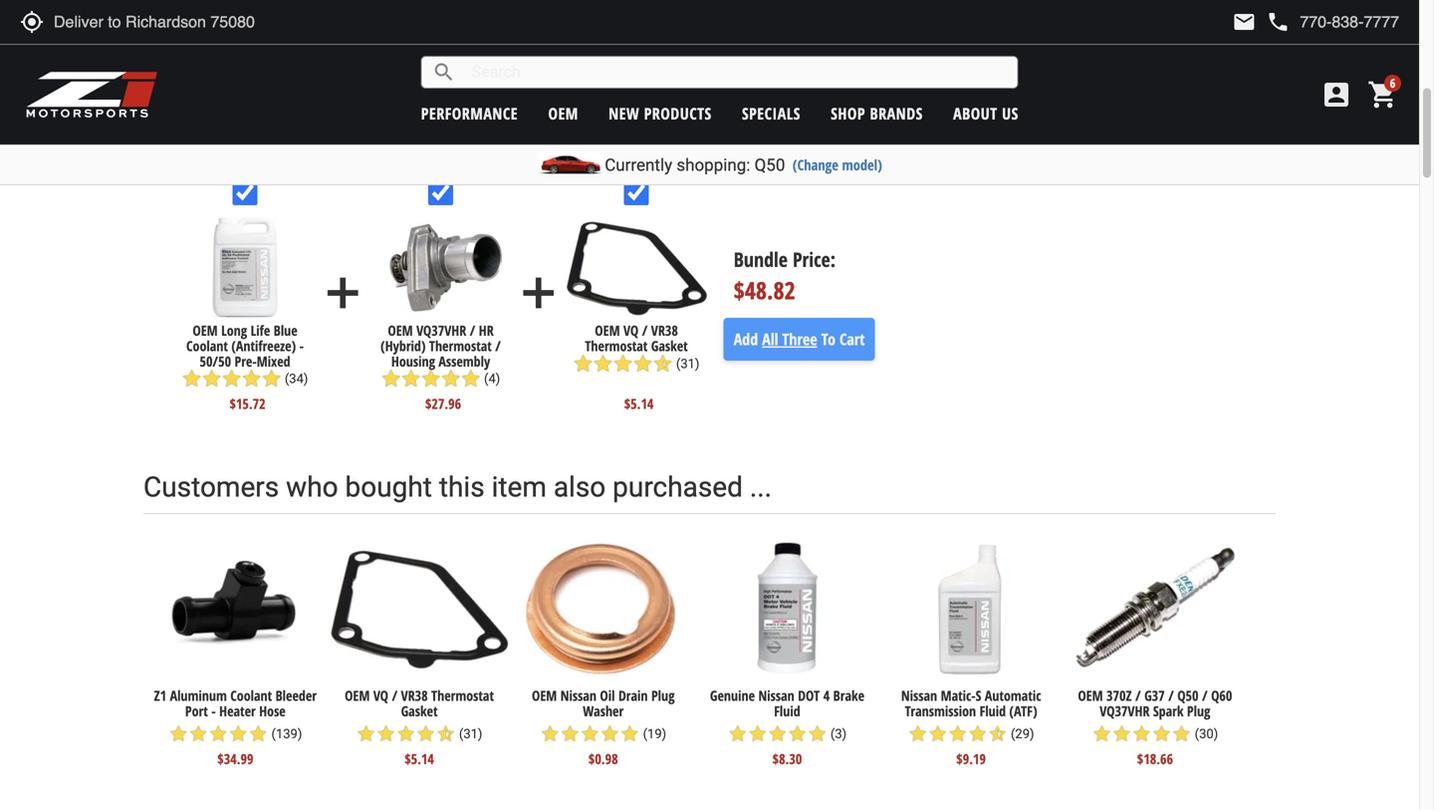 Task type: describe. For each thing, give the bounding box(es) containing it.
thermostat for oem vq / vr38 thermostat gasket star star star star star_half (31) $5.14
[[432, 686, 494, 705]]

coolant inside the 'z1 aluminum coolant bleeder port - heater hose star star star star star (139) $34.99'
[[230, 686, 272, 705]]

three
[[783, 328, 818, 350]]

account_box
[[1321, 79, 1353, 111]]

transmission
[[906, 701, 977, 720]]

/ inside oem vq / vr38 thermostat gasket star star star star star_half (31)
[[642, 321, 648, 340]]

- inside oem long life blue coolant (antifreeze) - 50/50 pre-mixed star star star star star (34) $15.72
[[300, 336, 304, 355]]

nissan for genuine nissan dot 4 brake fluid star star star star star (3) $8.30
[[759, 686, 795, 705]]

hr
[[479, 321, 494, 340]]

(139)
[[272, 726, 302, 741]]

phone link
[[1267, 10, 1400, 34]]

$9.19
[[957, 749, 987, 768]]

coolant inside oem long life blue coolant (antifreeze) - 50/50 pre-mixed star star star star star (34) $15.72
[[186, 336, 228, 355]]

(19)
[[643, 726, 667, 741]]

washer
[[583, 701, 624, 720]]

oem 370z / g37 / q50 / q60 vq37vhr spark plug star star star star star (30) $18.66
[[1079, 686, 1233, 768]]

specials link
[[742, 103, 801, 124]]

$8.30
[[773, 749, 803, 768]]

$27.96
[[425, 394, 462, 413]]

add
[[734, 328, 758, 350]]

new
[[609, 103, 640, 124]]

assembly
[[439, 352, 490, 370]]

new products link
[[609, 103, 712, 124]]

...
[[750, 471, 772, 504]]

50/50
[[200, 352, 231, 370]]

automatic
[[985, 686, 1042, 705]]

specials
[[742, 103, 801, 124]]

new products
[[609, 103, 712, 124]]

$15.72
[[230, 394, 266, 413]]

$0.98
[[589, 749, 618, 768]]

oil
[[600, 686, 615, 705]]

brands
[[870, 103, 924, 124]]

star_half for oem vq / vr38 thermostat gasket star star star star star_half (31)
[[653, 354, 673, 373]]

vq for oem vq / vr38 thermostat gasket star star star star star_half (31) $5.14
[[374, 686, 389, 705]]

shopping_cart
[[1368, 79, 1400, 111]]

who
[[286, 471, 338, 504]]

shopping_cart link
[[1363, 79, 1400, 111]]

shop brands
[[831, 103, 924, 124]]

4
[[824, 686, 830, 705]]

(antifreeze)
[[232, 336, 296, 355]]

dot
[[798, 686, 820, 705]]

shopping:
[[677, 155, 751, 175]]

together
[[375, 105, 485, 138]]

model)
[[843, 155, 883, 174]]

1 add from the left
[[318, 268, 368, 318]]

products
[[644, 103, 712, 124]]

$48.82
[[734, 274, 796, 307]]

frequently
[[143, 105, 273, 138]]

(change model) link
[[793, 155, 883, 174]]

thermostat for oem vq / vr38 thermostat gasket star star star star star_half (31)
[[585, 336, 648, 355]]

z1
[[154, 686, 167, 705]]

add all three to cart
[[734, 328, 865, 350]]

(hybrid)
[[381, 336, 426, 355]]

long
[[221, 321, 247, 340]]

cart
[[840, 328, 865, 350]]

$5.14 inside oem vq / vr38 thermostat gasket star star star star star_half (31) $5.14
[[405, 749, 434, 768]]

nissan matic-s automatic transmission fluid (atf) star star star star star_half (29) $9.19
[[902, 686, 1042, 768]]

Search search field
[[456, 57, 1018, 88]]

oem for oem vq37vhr / hr (hybrid) thermostat / housing assembly star star star star star (4) $27.96
[[388, 321, 413, 340]]

oem vq / vr38 thermostat gasket star star star star star_half (31)
[[574, 321, 700, 373]]

purchased
[[613, 471, 743, 504]]

oem for oem
[[549, 103, 579, 124]]

account_box link
[[1316, 79, 1358, 111]]

s
[[976, 686, 982, 705]]

aluminum
[[170, 686, 227, 705]]

search
[[432, 60, 456, 84]]

price:
[[793, 246, 836, 273]]

q50 inside oem 370z / g37 / q50 / q60 vq37vhr spark plug star star star star star (30) $18.66
[[1178, 686, 1199, 705]]

bleeder
[[276, 686, 317, 705]]

my_location
[[20, 10, 44, 34]]

fluid for star_half
[[980, 701, 1007, 720]]

nissan inside nissan matic-s automatic transmission fluid (atf) star star star star star_half (29) $9.19
[[902, 686, 938, 705]]

vq37vhr inside oem 370z / g37 / q50 / q60 vq37vhr spark plug star star star star star (30) $18.66
[[1100, 701, 1150, 720]]

customers
[[143, 471, 279, 504]]

(4)
[[484, 371, 501, 386]]

0 vertical spatial q50
[[755, 155, 786, 175]]

spark
[[1154, 701, 1184, 720]]

$34.99
[[217, 749, 254, 768]]

hose
[[259, 701, 286, 720]]

(atf)
[[1010, 701, 1038, 720]]



Task type: locate. For each thing, give the bounding box(es) containing it.
vq37vhr
[[417, 321, 467, 340], [1100, 701, 1150, 720]]

370z
[[1107, 686, 1133, 705]]

this
[[439, 471, 485, 504]]

coolant left pre-
[[186, 336, 228, 355]]

1 horizontal spatial coolant
[[230, 686, 272, 705]]

0 vertical spatial vq
[[624, 321, 639, 340]]

oem vq / vr38 thermostat gasket star star star star star_half (31) $5.14
[[345, 686, 494, 768]]

None checkbox
[[624, 180, 649, 205]]

vr38 for oem vq / vr38 thermostat gasket star star star star star_half (31) $5.14
[[401, 686, 428, 705]]

fluid left the '4'
[[774, 701, 801, 720]]

1 vertical spatial coolant
[[230, 686, 272, 705]]

vr38 inside oem vq / vr38 thermostat gasket star star star star star_half (31)
[[652, 321, 678, 340]]

1 vertical spatial -
[[212, 701, 216, 720]]

1 nissan from the left
[[561, 686, 597, 705]]

1 horizontal spatial $5.14
[[625, 394, 654, 413]]

0 horizontal spatial star_half
[[436, 724, 456, 744]]

bought
[[280, 105, 369, 138]]

1 horizontal spatial q50
[[1178, 686, 1199, 705]]

shop
[[831, 103, 866, 124]]

1 horizontal spatial gasket
[[652, 336, 688, 355]]

1 horizontal spatial fluid
[[980, 701, 1007, 720]]

vr38 for oem vq / vr38 thermostat gasket star star star star star_half (31)
[[652, 321, 678, 340]]

gasket inside oem vq / vr38 thermostat gasket star star star star star_half (31)
[[652, 336, 688, 355]]

frequently bought together
[[143, 105, 485, 138]]

life
[[251, 321, 270, 340]]

1 vertical spatial (31)
[[459, 726, 483, 741]]

(31) inside oem vq / vr38 thermostat gasket star star star star star_half (31)
[[677, 356, 700, 371]]

0 vertical spatial vr38
[[652, 321, 678, 340]]

fluid inside nissan matic-s automatic transmission fluid (atf) star star star star star_half (29) $9.19
[[980, 701, 1007, 720]]

0 horizontal spatial -
[[212, 701, 216, 720]]

shop brands link
[[831, 103, 924, 124]]

bundle price: $48.82
[[734, 246, 836, 307]]

1 vertical spatial vr38
[[401, 686, 428, 705]]

oem for oem vq / vr38 thermostat gasket star star star star star_half (31) $5.14
[[345, 686, 370, 705]]

genuine
[[710, 686, 755, 705]]

0 vertical spatial -
[[300, 336, 304, 355]]

thermostat inside oem vq / vr38 thermostat gasket star star star star star_half (31)
[[585, 336, 648, 355]]

$18.66
[[1138, 749, 1174, 768]]

0 horizontal spatial coolant
[[186, 336, 228, 355]]

nissan left oil
[[561, 686, 597, 705]]

oem for oem vq / vr38 thermostat gasket star star star star star_half (31)
[[595, 321, 620, 340]]

oem link
[[549, 103, 579, 124]]

all
[[763, 328, 779, 350]]

1 horizontal spatial vq
[[624, 321, 639, 340]]

0 horizontal spatial nissan
[[561, 686, 597, 705]]

star_half inside oem vq / vr38 thermostat gasket star star star star star_half (31)
[[653, 354, 673, 373]]

vr38
[[652, 321, 678, 340], [401, 686, 428, 705]]

1 fluid from the left
[[774, 701, 801, 720]]

1 vertical spatial q50
[[1178, 686, 1199, 705]]

phone
[[1267, 10, 1291, 34]]

g37
[[1145, 686, 1166, 705]]

fluid
[[774, 701, 801, 720], [980, 701, 1007, 720]]

(31)
[[677, 356, 700, 371], [459, 726, 483, 741]]

bought
[[345, 471, 432, 504]]

mail phone
[[1233, 10, 1291, 34]]

nissan inside genuine nissan dot 4 brake fluid star star star star star (3) $8.30
[[759, 686, 795, 705]]

1 horizontal spatial add
[[514, 268, 564, 318]]

oem inside oem vq37vhr / hr (hybrid) thermostat / housing assembly star star star star star (4) $27.96
[[388, 321, 413, 340]]

about us
[[954, 103, 1019, 124]]

matic-
[[941, 686, 976, 705]]

/ inside oem vq / vr38 thermostat gasket star star star star star_half (31) $5.14
[[392, 686, 398, 705]]

q50
[[755, 155, 786, 175], [1178, 686, 1199, 705]]

0 horizontal spatial fluid
[[774, 701, 801, 720]]

(31) for oem vq / vr38 thermostat gasket star star star star star_half (31)
[[677, 356, 700, 371]]

0 vertical spatial coolant
[[186, 336, 228, 355]]

about
[[954, 103, 998, 124]]

mail link
[[1233, 10, 1257, 34]]

oem vq37vhr / hr (hybrid) thermostat / housing assembly star star star star star (4) $27.96
[[381, 321, 501, 413]]

1 horizontal spatial (31)
[[677, 356, 700, 371]]

(34)
[[285, 371, 308, 386]]

fluid inside genuine nissan dot 4 brake fluid star star star star star (3) $8.30
[[774, 701, 801, 720]]

performance
[[421, 103, 518, 124]]

oem inside oem long life blue coolant (antifreeze) - 50/50 pre-mixed star star star star star (34) $15.72
[[193, 321, 218, 340]]

coolant left bleeder
[[230, 686, 272, 705]]

gasket for oem vq / vr38 thermostat gasket star star star star star_half (31)
[[652, 336, 688, 355]]

vq for oem vq / vr38 thermostat gasket star star star star star_half (31)
[[624, 321, 639, 340]]

0 horizontal spatial plug
[[652, 686, 675, 705]]

None checkbox
[[233, 180, 258, 205], [429, 180, 453, 205], [233, 180, 258, 205], [429, 180, 453, 205]]

0 vertical spatial vq37vhr
[[417, 321, 467, 340]]

currently
[[605, 155, 673, 175]]

nissan for oem nissan oil drain plug washer star star star star star (19) $0.98
[[561, 686, 597, 705]]

brake
[[834, 686, 865, 705]]

add
[[318, 268, 368, 318], [514, 268, 564, 318]]

oem for oem long life blue coolant (antifreeze) - 50/50 pre-mixed star star star star star (34) $15.72
[[193, 321, 218, 340]]

(29)
[[1011, 726, 1035, 741]]

0 horizontal spatial (31)
[[459, 726, 483, 741]]

thermostat inside oem vq37vhr / hr (hybrid) thermostat / housing assembly star star star star star (4) $27.96
[[429, 336, 492, 355]]

0 horizontal spatial vr38
[[401, 686, 428, 705]]

1 horizontal spatial -
[[300, 336, 304, 355]]

- inside the 'z1 aluminum coolant bleeder port - heater hose star star star star star (139) $34.99'
[[212, 701, 216, 720]]

0 vertical spatial $5.14
[[625, 394, 654, 413]]

star_half inside oem vq / vr38 thermostat gasket star star star star star_half (31) $5.14
[[436, 724, 456, 744]]

1 horizontal spatial vr38
[[652, 321, 678, 340]]

coolant
[[186, 336, 228, 355], [230, 686, 272, 705]]

plug up (30)
[[1188, 701, 1211, 720]]

gasket inside oem vq / vr38 thermostat gasket star star star star star_half (31) $5.14
[[401, 701, 438, 720]]

1 vertical spatial vq
[[374, 686, 389, 705]]

0 horizontal spatial gasket
[[401, 701, 438, 720]]

heater
[[219, 701, 256, 720]]

vq37vhr left spark
[[1100, 701, 1150, 720]]

nissan left dot
[[759, 686, 795, 705]]

vr38 inside oem vq / vr38 thermostat gasket star star star star star_half (31) $5.14
[[401, 686, 428, 705]]

oem inside oem vq / vr38 thermostat gasket star star star star star_half (31) $5.14
[[345, 686, 370, 705]]

housing
[[392, 352, 435, 370]]

thermostat
[[429, 336, 492, 355], [585, 336, 648, 355], [432, 686, 494, 705]]

performance link
[[421, 103, 518, 124]]

plug inside oem 370z / g37 / q50 / q60 vq37vhr spark plug star star star star star (30) $18.66
[[1188, 701, 1211, 720]]

/
[[470, 321, 476, 340], [642, 321, 648, 340], [496, 336, 501, 355], [392, 686, 398, 705], [1136, 686, 1142, 705], [1169, 686, 1175, 705], [1203, 686, 1208, 705]]

1 horizontal spatial star_half
[[653, 354, 673, 373]]

bundle
[[734, 246, 788, 273]]

z1 motorsports logo image
[[25, 70, 159, 120]]

thermostat inside oem vq / vr38 thermostat gasket star star star star star_half (31) $5.14
[[432, 686, 494, 705]]

2 fluid from the left
[[980, 701, 1007, 720]]

drain
[[619, 686, 648, 705]]

to
[[822, 328, 836, 350]]

blue
[[274, 321, 298, 340]]

nissan left matic-
[[902, 686, 938, 705]]

port
[[185, 701, 208, 720]]

vq inside oem vq / vr38 thermostat gasket star star star star star_half (31)
[[624, 321, 639, 340]]

1 vertical spatial gasket
[[401, 701, 438, 720]]

oem inside oem nissan oil drain plug washer star star star star star (19) $0.98
[[532, 686, 557, 705]]

3 nissan from the left
[[902, 686, 938, 705]]

fluid left (atf)
[[980, 701, 1007, 720]]

(31) inside oem vq / vr38 thermostat gasket star star star star star_half (31) $5.14
[[459, 726, 483, 741]]

oem inside oem 370z / g37 / q50 / q60 vq37vhr spark plug star star star star star (30) $18.66
[[1079, 686, 1104, 705]]

gasket for oem vq / vr38 thermostat gasket star star star star star_half (31) $5.14
[[401, 701, 438, 720]]

2 nissan from the left
[[759, 686, 795, 705]]

(change
[[793, 155, 839, 174]]

(30)
[[1196, 726, 1219, 741]]

1 horizontal spatial plug
[[1188, 701, 1211, 720]]

mail
[[1233, 10, 1257, 34]]

nissan
[[561, 686, 597, 705], [759, 686, 795, 705], [902, 686, 938, 705]]

0 horizontal spatial q50
[[755, 155, 786, 175]]

- right the port
[[212, 701, 216, 720]]

q50 left (change
[[755, 155, 786, 175]]

star_half for oem vq / vr38 thermostat gasket star star star star star_half (31) $5.14
[[436, 724, 456, 744]]

2 horizontal spatial nissan
[[902, 686, 938, 705]]

plug inside oem nissan oil drain plug washer star star star star star (19) $0.98
[[652, 686, 675, 705]]

mixed
[[257, 352, 291, 370]]

nissan inside oem nissan oil drain plug washer star star star star star (19) $0.98
[[561, 686, 597, 705]]

1 horizontal spatial nissan
[[759, 686, 795, 705]]

currently shopping: q50 (change model)
[[605, 155, 883, 175]]

fluid for star
[[774, 701, 801, 720]]

oem nissan oil drain plug washer star star star star star (19) $0.98
[[532, 686, 675, 768]]

oem long life blue coolant (antifreeze) - 50/50 pre-mixed star star star star star (34) $15.72
[[182, 321, 308, 413]]

1 vertical spatial $5.14
[[405, 749, 434, 768]]

2 add from the left
[[514, 268, 564, 318]]

1 vertical spatial vq37vhr
[[1100, 701, 1150, 720]]

vq37vhr inside oem vq37vhr / hr (hybrid) thermostat / housing assembly star star star star star (4) $27.96
[[417, 321, 467, 340]]

0 vertical spatial (31)
[[677, 356, 700, 371]]

0 horizontal spatial add
[[318, 268, 368, 318]]

vq37vhr up assembly
[[417, 321, 467, 340]]

1 horizontal spatial vq37vhr
[[1100, 701, 1150, 720]]

also
[[554, 471, 606, 504]]

about us link
[[954, 103, 1019, 124]]

(3)
[[831, 726, 847, 741]]

0 horizontal spatial vq37vhr
[[417, 321, 467, 340]]

(31) for oem vq / vr38 thermostat gasket star star star star star_half (31) $5.14
[[459, 726, 483, 741]]

- right blue
[[300, 336, 304, 355]]

0 horizontal spatial vq
[[374, 686, 389, 705]]

us
[[1003, 103, 1019, 124]]

star_half inside nissan matic-s automatic transmission fluid (atf) star star star star star_half (29) $9.19
[[988, 724, 1008, 744]]

z1 aluminum coolant bleeder port - heater hose star star star star star (139) $34.99
[[154, 686, 317, 768]]

0 horizontal spatial $5.14
[[405, 749, 434, 768]]

oem for oem 370z / g37 / q50 / q60 vq37vhr spark plug star star star star star (30) $18.66
[[1079, 686, 1104, 705]]

oem for oem nissan oil drain plug washer star star star star star (19) $0.98
[[532, 686, 557, 705]]

q50 right g37
[[1178, 686, 1199, 705]]

customers who bought this item also purchased ...
[[143, 471, 772, 504]]

oem inside oem vq / vr38 thermostat gasket star star star star star_half (31)
[[595, 321, 620, 340]]

$5.14
[[625, 394, 654, 413], [405, 749, 434, 768]]

pre-
[[235, 352, 257, 370]]

vq inside oem vq / vr38 thermostat gasket star star star star star_half (31) $5.14
[[374, 686, 389, 705]]

plug
[[652, 686, 675, 705], [1188, 701, 1211, 720]]

0 vertical spatial gasket
[[652, 336, 688, 355]]

q60
[[1212, 686, 1233, 705]]

star_half
[[653, 354, 673, 373], [436, 724, 456, 744], [988, 724, 1008, 744]]

2 horizontal spatial star_half
[[988, 724, 1008, 744]]

plug right drain
[[652, 686, 675, 705]]



Task type: vqa. For each thing, say whether or not it's contained in the screenshot.


